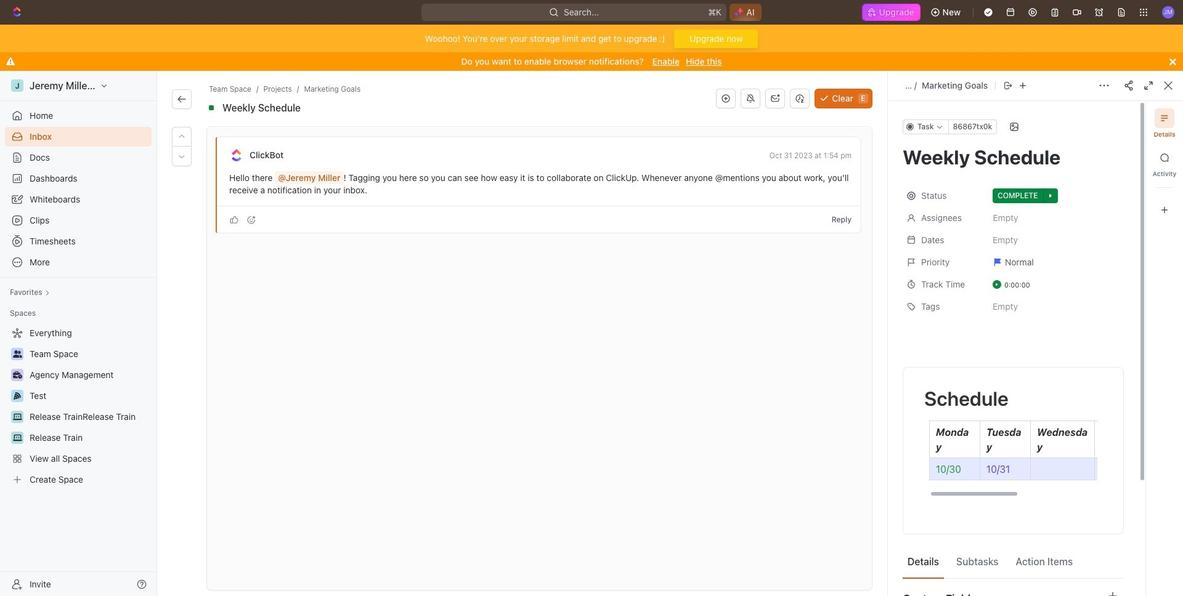 Task type: vqa. For each thing, say whether or not it's contained in the screenshot.
Projects
no



Task type: describe. For each thing, give the bounding box(es) containing it.
jeremy miller's workspace, , element
[[11, 80, 23, 92]]

pizza slice image
[[14, 393, 21, 400]]

laptop code image
[[13, 414, 22, 421]]

laptop code image
[[13, 435, 22, 442]]

tree inside the sidebar "navigation"
[[5, 324, 152, 490]]

task sidebar navigation tab list
[[1152, 109, 1179, 220]]

business time image
[[13, 372, 22, 379]]



Task type: locate. For each thing, give the bounding box(es) containing it.
Edit task name text field
[[903, 145, 1125, 169]]

tree
[[5, 324, 152, 490]]

user group image
[[13, 351, 22, 358]]

sidebar navigation
[[0, 71, 160, 597]]



